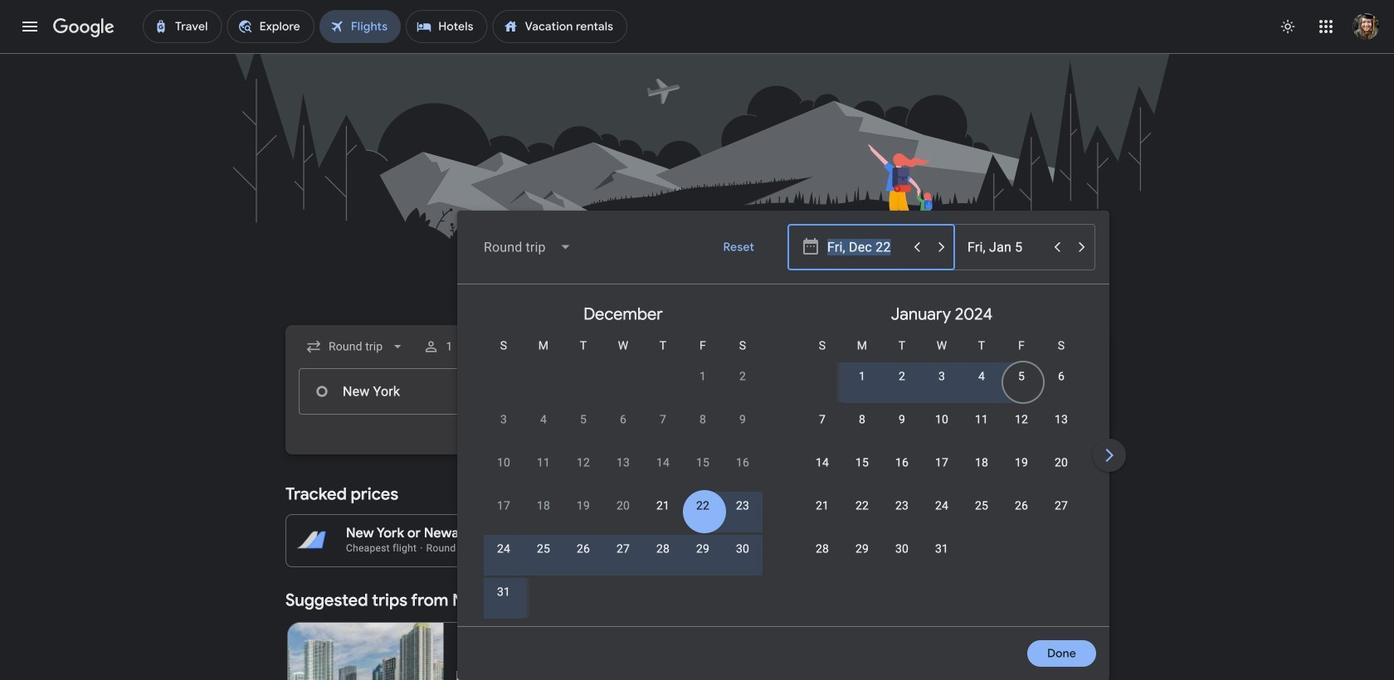 Task type: vqa. For each thing, say whether or not it's contained in the screenshot.
Sun, Dec 24 ELEMENT
yes



Task type: describe. For each thing, give the bounding box(es) containing it.
fri, jan 12 element
[[1015, 412, 1029, 428]]

row up fri, dec 8 element at the bottom right of the page
[[683, 355, 763, 409]]

row up wed, jan 10 element
[[843, 355, 1082, 409]]

wed, jan 17 element
[[936, 455, 949, 472]]

row down wed, jan 17 element
[[803, 491, 1082, 538]]

wed, dec 13 element
[[617, 455, 630, 472]]

row down wed, dec 20 element on the left
[[484, 534, 763, 581]]

change appearance image
[[1269, 7, 1309, 46]]

tue, jan 2 element
[[899, 369, 906, 385]]

2 row group from the left
[[783, 291, 1102, 620]]

mon, dec 18 element
[[537, 498, 551, 515]]

sun, jan 14 element
[[816, 455, 830, 472]]

thu, jan 11 element
[[976, 412, 989, 428]]

wed, jan 24 element
[[936, 498, 949, 515]]

tue, dec 19 element
[[577, 498, 590, 515]]

mon, jan 29 element
[[856, 541, 869, 558]]

fri, jan 19 element
[[1015, 455, 1029, 472]]

mon, dec 4 element
[[541, 412, 547, 428]]

sun, dec 10 element
[[497, 455, 511, 472]]

tue, dec 26 element
[[577, 541, 590, 558]]

mon, jan 1 element
[[859, 369, 866, 385]]

sun, dec 24 element
[[497, 541, 511, 558]]

1 vertical spatial departure text field
[[827, 369, 903, 414]]

1 vertical spatial return text field
[[967, 369, 1044, 414]]

row up wed, dec 13 element
[[484, 404, 763, 452]]

suggested trips from new york region
[[286, 581, 1109, 681]]

sat, jan 6 element
[[1059, 369, 1065, 385]]

frontier image
[[457, 672, 471, 681]]

wed, dec 20 element
[[617, 498, 630, 515]]

sat, jan 20 element
[[1055, 455, 1069, 472]]

sat, dec 23 element
[[736, 498, 750, 515]]

thu, dec 28 element
[[657, 541, 670, 558]]

fri, dec 15 element
[[697, 455, 710, 472]]

sun, dec 3 element
[[501, 412, 507, 428]]

1 row group from the left
[[464, 291, 783, 624]]

thu, dec 7 element
[[660, 412, 667, 428]]



Task type: locate. For each thing, give the bounding box(es) containing it.
Return text field
[[968, 225, 1045, 270], [967, 369, 1044, 414]]

fri, jan 26 element
[[1015, 498, 1029, 515]]

tue, dec 12 element
[[577, 455, 590, 472]]

next image
[[1090, 436, 1130, 476]]

tracked prices region
[[286, 475, 1109, 568]]

cell inside row
[[922, 536, 962, 575]]

sat, jan 27 element
[[1055, 498, 1069, 515]]

0 vertical spatial departure text field
[[828, 225, 904, 270]]

tue, jan 9 element
[[899, 412, 906, 428]]

tue, jan 16 element
[[896, 455, 909, 472]]

row up wed, dec 20 element on the left
[[484, 448, 763, 495]]

sun, jan 28 element
[[816, 541, 830, 558]]

wed, jan 10 element
[[936, 412, 949, 428]]

tue, dec 5 element
[[580, 412, 587, 428]]

thu, jan 18 element
[[976, 455, 989, 472]]

wed, jan 3 element
[[939, 369, 946, 385]]

sat, dec 16 element
[[736, 455, 750, 472]]

row up "wed, jan 24" element
[[803, 448, 1082, 495]]

thu, jan 4 element
[[979, 369, 986, 385]]

mon, dec 25 element
[[537, 541, 551, 558]]

0 vertical spatial return text field
[[968, 225, 1045, 270]]

mon, jan 8 element
[[859, 412, 866, 428]]

fri, dec 29 element
[[697, 541, 710, 558]]

sun, jan 21 element
[[816, 498, 830, 515]]

thu, dec 14 element
[[657, 455, 670, 472]]

cell
[[922, 536, 962, 575]]

3 row group from the left
[[1102, 291, 1395, 620]]

Departure text field
[[828, 225, 904, 270], [827, 369, 903, 414]]

grid
[[464, 291, 1395, 637]]

mon, jan 22 element
[[856, 498, 869, 515]]

sat, dec 9 element
[[740, 412, 746, 428]]

fri, jan 5, return date. element
[[1019, 369, 1025, 385]]

row up wed, dec 27 element
[[484, 491, 763, 538]]

thu, jan 25 element
[[976, 498, 989, 515]]

thu, dec 21 element
[[657, 498, 670, 515]]

mon, dec 11 element
[[537, 455, 551, 472]]

sat, dec 2 element
[[740, 369, 746, 385]]

fri, dec 1 element
[[700, 369, 707, 385]]

sat, dec 30 element
[[736, 541, 750, 558]]

row
[[683, 355, 763, 409], [843, 355, 1082, 409], [484, 404, 763, 452], [803, 404, 1082, 452], [484, 448, 763, 495], [803, 448, 1082, 495], [484, 491, 763, 538], [803, 491, 1082, 538], [484, 534, 763, 581], [803, 534, 962, 581], [484, 577, 524, 624]]

Flight search field
[[272, 211, 1395, 681]]

row down tue, jan 23 element
[[803, 534, 962, 581]]

None text field
[[299, 369, 533, 415]]

sat, jan 13 element
[[1055, 412, 1069, 428]]

88 US dollars text field
[[657, 525, 680, 542]]

sun, jan 7 element
[[819, 412, 826, 428]]

fri, dec 22, departure date. element
[[697, 498, 710, 515]]

wed, dec 6 element
[[620, 412, 627, 428]]

None field
[[471, 228, 586, 267], [299, 332, 413, 362], [471, 228, 586, 267], [299, 332, 413, 362]]

tue, jan 23 element
[[896, 498, 909, 515]]

row group
[[464, 291, 783, 624], [783, 291, 1102, 620], [1102, 291, 1395, 620]]

fri, dec 8 element
[[700, 412, 707, 428]]

row up wed, jan 17 element
[[803, 404, 1082, 452]]

main menu image
[[20, 17, 40, 37]]

mon, jan 15 element
[[856, 455, 869, 472]]

grid inside the flight search box
[[464, 291, 1395, 637]]

sun, dec 31 element
[[497, 585, 511, 601]]

row down sun, dec 24 element
[[484, 577, 524, 624]]

sun, dec 17 element
[[497, 498, 511, 515]]

wed, dec 27 element
[[617, 541, 630, 558]]



